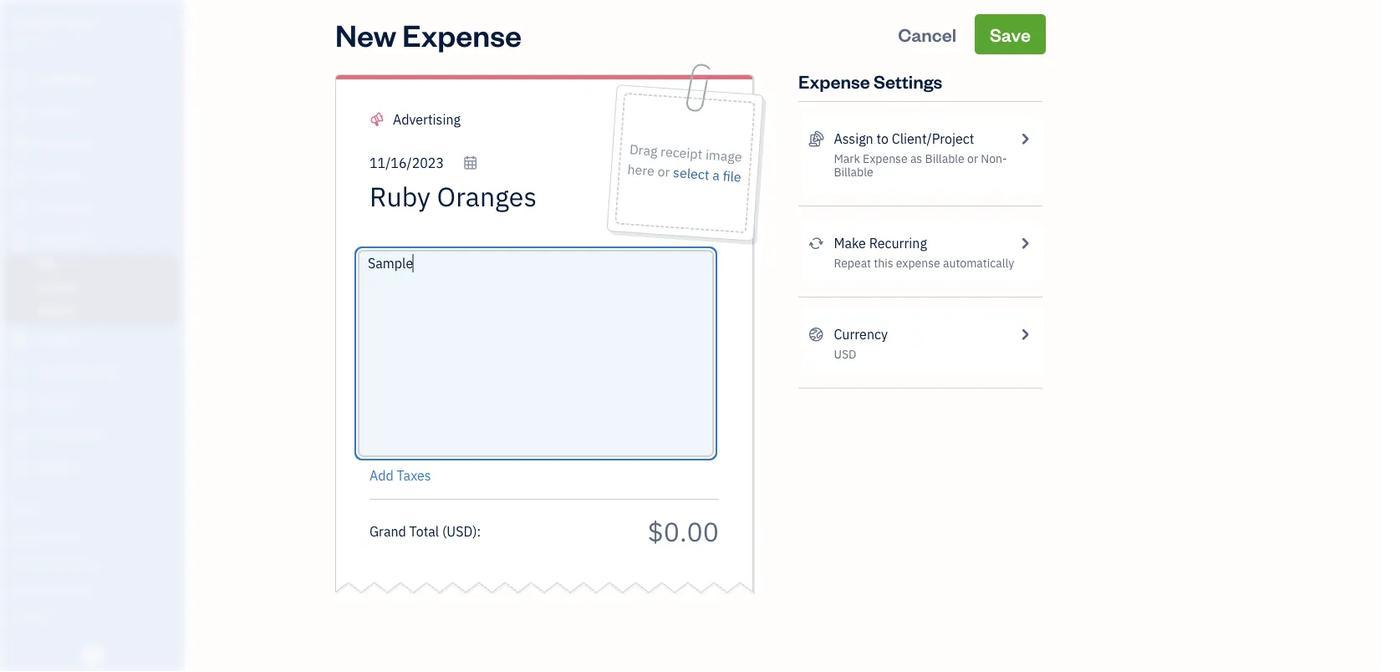 Task type: describe. For each thing, give the bounding box(es) containing it.
a
[[712, 166, 720, 184]]

timer image
[[11, 365, 31, 381]]

):
[[473, 523, 481, 540]]

1 horizontal spatial usd
[[834, 347, 857, 362]]

1 horizontal spatial billable
[[925, 151, 965, 166]]

new
[[335, 14, 396, 54]]

make recurring
[[834, 235, 927, 252]]

dashboard image
[[11, 73, 31, 89]]

file
[[722, 167, 742, 186]]

money image
[[11, 396, 31, 413]]

add taxes
[[370, 467, 431, 485]]

non-
[[981, 151, 1007, 166]]

chevronright image for assign to client/project
[[1017, 129, 1033, 149]]

as
[[911, 151, 922, 166]]

select a file
[[673, 164, 742, 186]]

refresh image
[[809, 233, 824, 253]]

project image
[[11, 333, 31, 350]]

invoice image
[[11, 168, 31, 185]]

settings image
[[13, 610, 179, 623]]

drag
[[629, 140, 658, 160]]

client/project
[[892, 130, 974, 148]]

ruby oranges owner
[[13, 15, 99, 47]]

main element
[[0, 0, 226, 671]]

select a file button
[[673, 162, 742, 187]]

image
[[705, 146, 743, 166]]

apps image
[[13, 503, 179, 516]]

cancel
[[898, 22, 957, 46]]

expensesrebilling image
[[809, 129, 824, 149]]

save button
[[975, 14, 1046, 54]]

add taxes button
[[370, 466, 431, 486]]

to
[[877, 130, 889, 148]]

bank connections image
[[13, 583, 179, 596]]

estimate image
[[11, 136, 31, 153]]

repeat this expense automatically
[[834, 255, 1014, 271]]

new expense
[[335, 14, 522, 54]]

currencyandlanguage image
[[809, 324, 824, 345]]

select
[[673, 164, 710, 184]]

expense for mark expense as billable or non- billable
[[863, 151, 908, 166]]

repeat
[[834, 255, 871, 271]]

expense settings
[[799, 69, 943, 93]]

this
[[874, 255, 893, 271]]

chevronright image
[[1017, 324, 1033, 345]]

expense image
[[11, 232, 31, 248]]

payment image
[[11, 200, 31, 217]]



Task type: locate. For each thing, give the bounding box(es) containing it.
billable down client/project
[[925, 151, 965, 166]]

0 horizontal spatial usd
[[447, 523, 473, 540]]

assign
[[834, 130, 874, 148]]

Amount (USD) text field
[[647, 514, 719, 549]]

team members image
[[13, 529, 179, 543]]

or inside drag receipt image here or
[[657, 162, 671, 181]]

chevronright image
[[1017, 129, 1033, 149], [1017, 233, 1033, 253]]

Category text field
[[393, 110, 536, 130]]

recurring
[[869, 235, 927, 252]]

2 chevronright image from the top
[[1017, 233, 1033, 253]]

save
[[990, 22, 1031, 46]]

0 horizontal spatial or
[[657, 162, 671, 181]]

1 horizontal spatial or
[[968, 151, 978, 166]]

expense for new expense
[[402, 14, 522, 54]]

client image
[[11, 105, 31, 121]]

taxes
[[397, 467, 431, 485]]

receipt
[[660, 143, 703, 163]]

or right here
[[657, 162, 671, 181]]

currency
[[834, 326, 888, 343]]

settings
[[874, 69, 943, 93]]

or for drag receipt image here or
[[657, 162, 671, 181]]

add
[[370, 467, 394, 485]]

1 vertical spatial usd
[[447, 523, 473, 540]]

cancel button
[[883, 14, 972, 54]]

or left non-
[[968, 151, 978, 166]]

or
[[968, 151, 978, 166], [657, 162, 671, 181]]

drag receipt image here or
[[627, 140, 743, 181]]

here
[[627, 160, 655, 180]]

usd right total
[[447, 523, 473, 540]]

report image
[[11, 460, 31, 477]]

expense
[[896, 255, 940, 271]]

assign to client/project
[[834, 130, 974, 148]]

or inside mark expense as billable or non- billable
[[968, 151, 978, 166]]

chevronright image for make recurring
[[1017, 233, 1033, 253]]

make
[[834, 235, 866, 252]]

billable
[[925, 151, 965, 166], [834, 164, 874, 180]]

1 vertical spatial chevronright image
[[1017, 233, 1033, 253]]

Merchant text field
[[370, 180, 598, 213]]

total
[[409, 523, 439, 540]]

expense
[[402, 14, 522, 54], [799, 69, 870, 93], [863, 151, 908, 166]]

oranges
[[48, 15, 99, 32]]

chart image
[[11, 428, 31, 445]]

expense inside mark expense as billable or non- billable
[[863, 151, 908, 166]]

automatically
[[943, 255, 1014, 271]]

items and services image
[[13, 556, 179, 569]]

mark
[[834, 151, 860, 166]]

1 chevronright image from the top
[[1017, 129, 1033, 149]]

usd down currency
[[834, 347, 857, 362]]

0 horizontal spatial billable
[[834, 164, 874, 180]]

grand
[[370, 523, 406, 540]]

0 vertical spatial usd
[[834, 347, 857, 362]]

freshbooks image
[[79, 645, 105, 665]]

or for mark expense as billable or non- billable
[[968, 151, 978, 166]]

1 vertical spatial expense
[[799, 69, 870, 93]]

owner
[[13, 33, 44, 47]]

Description text field
[[361, 253, 711, 454]]

Date in MM/DD/YYYY format text field
[[370, 154, 478, 172]]

0 vertical spatial expense
[[402, 14, 522, 54]]

(
[[442, 523, 447, 540]]

mark expense as billable or non- billable
[[834, 151, 1007, 180]]

billable down assign
[[834, 164, 874, 180]]

2 vertical spatial expense
[[863, 151, 908, 166]]

grand total ( usd ):
[[370, 523, 481, 540]]

ruby
[[13, 15, 45, 32]]

0 vertical spatial chevronright image
[[1017, 129, 1033, 149]]

usd
[[834, 347, 857, 362], [447, 523, 473, 540]]



Task type: vqa. For each thing, say whether or not it's contained in the screenshot.
To
yes



